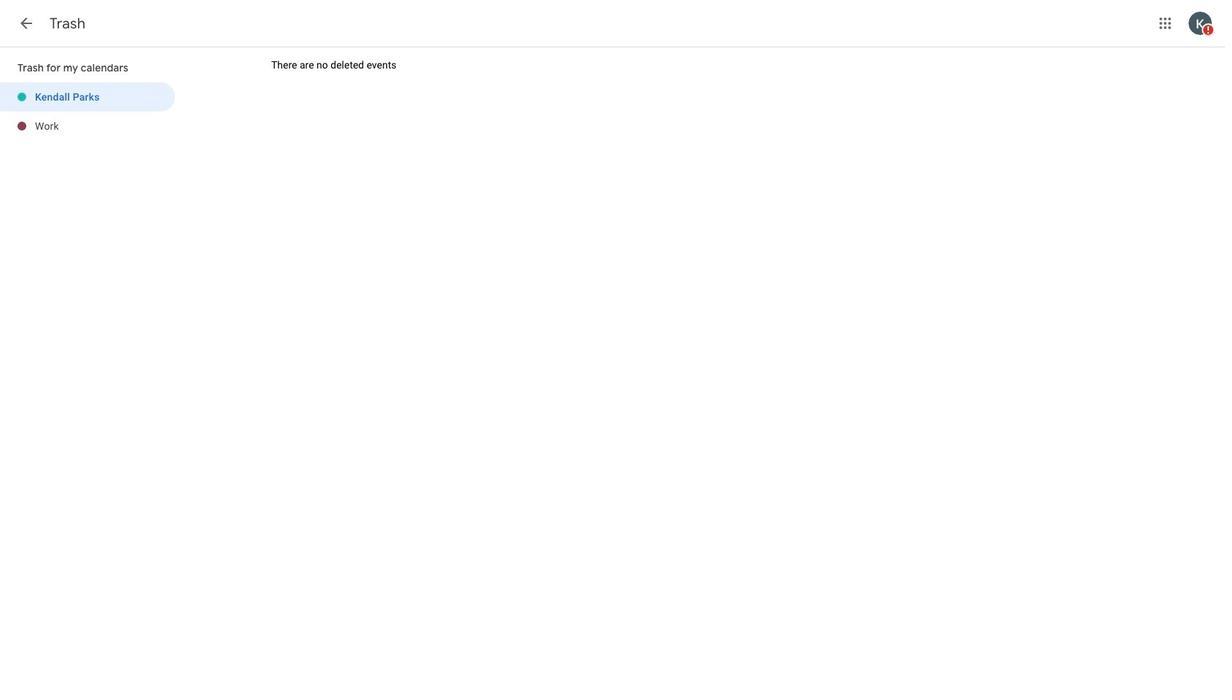 Task type: vqa. For each thing, say whether or not it's contained in the screenshot.
All day
no



Task type: locate. For each thing, give the bounding box(es) containing it.
go back image
[[18, 15, 35, 32]]

heading
[[50, 15, 85, 33]]

list item
[[0, 82, 175, 112]]

list
[[0, 82, 175, 141]]



